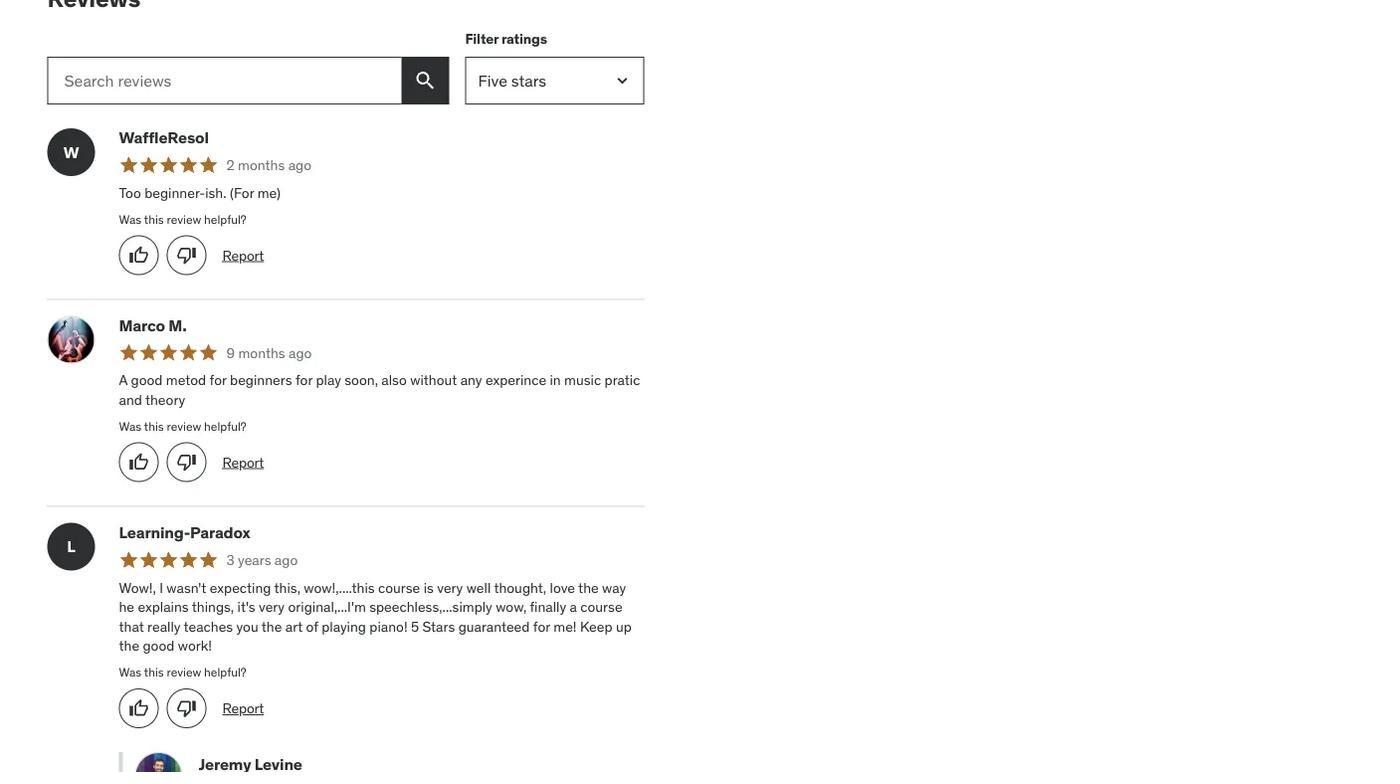 Task type: locate. For each thing, give the bounding box(es) containing it.
mark as unhelpful image down theory
[[177, 452, 197, 472]]

9 months ago
[[226, 344, 312, 362]]

very right is
[[437, 579, 463, 596]]

this
[[144, 211, 164, 227], [144, 418, 164, 434], [144, 664, 164, 680]]

1 horizontal spatial for
[[295, 371, 313, 389]]

mark as unhelpful image for paradox
[[177, 699, 197, 719]]

mark as unhelpful image right mark as helpful icon
[[177, 699, 197, 719]]

1 months from the top
[[238, 156, 285, 174]]

1 this from the top
[[144, 211, 164, 227]]

0 vertical spatial good
[[131, 371, 163, 389]]

3 review from the top
[[167, 664, 201, 680]]

1 vertical spatial helpful?
[[204, 418, 246, 434]]

guaranteed
[[458, 618, 530, 635]]

0 horizontal spatial the
[[119, 637, 139, 655]]

good down really at the left
[[143, 637, 175, 655]]

3 helpful? from the top
[[204, 664, 246, 680]]

without
[[410, 371, 457, 389]]

helpful? down ish.
[[204, 211, 246, 227]]

wow!,
[[119, 579, 156, 596]]

was this review helpful? for m.
[[119, 418, 246, 434]]

me!
[[554, 618, 577, 635]]

finally
[[530, 598, 566, 616]]

report for paradox
[[222, 699, 264, 717]]

2 vertical spatial review
[[167, 664, 201, 680]]

you
[[236, 618, 258, 635]]

of
[[306, 618, 318, 635]]

0 vertical spatial report button
[[222, 246, 264, 265]]

1 vertical spatial months
[[238, 344, 285, 362]]

helpful? down work!
[[204, 664, 246, 680]]

ago right the 2
[[288, 156, 311, 174]]

ish.
[[205, 184, 226, 202]]

2 report button from the top
[[222, 453, 264, 472]]

1 mark as helpful image from the top
[[129, 245, 149, 265]]

1 vertical spatial was this review helpful?
[[119, 418, 246, 434]]

1 vertical spatial ago
[[289, 344, 312, 362]]

3 mark as unhelpful image from the top
[[177, 699, 197, 719]]

helpful?
[[204, 211, 246, 227], [204, 418, 246, 434], [204, 664, 246, 680]]

for down finally
[[533, 618, 550, 635]]

report for m.
[[222, 453, 264, 471]]

helpful? down beginners
[[204, 418, 246, 434]]

mark as helpful image
[[129, 245, 149, 265], [129, 452, 149, 472]]

the left the way
[[578, 579, 599, 596]]

ago up beginners
[[289, 344, 312, 362]]

helpful? for m.
[[204, 418, 246, 434]]

2 vertical spatial report
[[222, 699, 264, 717]]

2 mark as unhelpful image from the top
[[177, 452, 197, 472]]

2 horizontal spatial for
[[533, 618, 550, 635]]

learning-
[[119, 522, 190, 543]]

1 vertical spatial good
[[143, 637, 175, 655]]

experince
[[485, 371, 546, 389]]

2 report from the top
[[222, 453, 264, 471]]

wow!, i wasn't expecting this, wow!,....this course is very well thought,  love the way he explains things, it's very original,...i'm speechless,...simply wow, finally a course that really teaches you the art of playing piano! 5 stars guaranteed for me! keep up the good work!
[[119, 579, 632, 655]]

w
[[63, 142, 79, 162]]

1 vertical spatial review
[[167, 418, 201, 434]]

report
[[222, 246, 264, 264], [222, 453, 264, 471], [222, 699, 264, 717]]

3 years ago
[[226, 551, 298, 569]]

1 report from the top
[[222, 246, 264, 264]]

1 vertical spatial report
[[222, 453, 264, 471]]

very down this,
[[259, 598, 285, 616]]

report button up paradox
[[222, 453, 264, 472]]

review down the beginner-
[[167, 211, 201, 227]]

2 vertical spatial ago
[[275, 551, 298, 569]]

1 vertical spatial was
[[119, 418, 141, 434]]

this down theory
[[144, 418, 164, 434]]

was this review helpful?
[[119, 211, 246, 227], [119, 418, 246, 434], [119, 664, 246, 680]]

3 report button from the top
[[222, 699, 264, 718]]

3 report from the top
[[222, 699, 264, 717]]

2 review from the top
[[167, 418, 201, 434]]

learning-paradox
[[119, 522, 250, 543]]

the down that
[[119, 637, 139, 655]]

any
[[460, 371, 482, 389]]

review down theory
[[167, 418, 201, 434]]

submit search image
[[413, 69, 437, 93]]

good inside a good metod for beginners for play soon, also without any experince in music pratic and theory
[[131, 371, 163, 389]]

0 vertical spatial ago
[[288, 156, 311, 174]]

0 vertical spatial course
[[378, 579, 420, 596]]

2 vertical spatial the
[[119, 637, 139, 655]]

too beginner-ish. (for me)
[[119, 184, 281, 202]]

2 vertical spatial mark as unhelpful image
[[177, 699, 197, 719]]

1 vertical spatial mark as unhelpful image
[[177, 452, 197, 472]]

1 horizontal spatial very
[[437, 579, 463, 596]]

3 was from the top
[[119, 664, 141, 680]]

2 this from the top
[[144, 418, 164, 434]]

2 helpful? from the top
[[204, 418, 246, 434]]

report button for m.
[[222, 453, 264, 472]]

a
[[570, 598, 577, 616]]

this for learning-
[[144, 664, 164, 680]]

mark as helpful image down and
[[129, 452, 149, 472]]

1 vertical spatial this
[[144, 418, 164, 434]]

in
[[550, 371, 561, 389]]

2 was this review helpful? from the top
[[119, 418, 246, 434]]

review down work!
[[167, 664, 201, 680]]

very
[[437, 579, 463, 596], [259, 598, 285, 616]]

this up mark as helpful icon
[[144, 664, 164, 680]]

playing
[[322, 618, 366, 635]]

was this review helpful? down theory
[[119, 418, 246, 434]]

things,
[[192, 598, 234, 616]]

0 horizontal spatial course
[[378, 579, 420, 596]]

mark as unhelpful image down the beginner-
[[177, 245, 197, 265]]

1 vertical spatial mark as helpful image
[[129, 452, 149, 472]]

marco
[[119, 315, 165, 335]]

wow,
[[496, 598, 527, 616]]

months up beginners
[[238, 344, 285, 362]]

2
[[226, 156, 234, 174]]

review
[[167, 211, 201, 227], [167, 418, 201, 434], [167, 664, 201, 680]]

it's
[[237, 598, 255, 616]]

wow!,....this
[[304, 579, 375, 596]]

mark as helpful image down 'too'
[[129, 245, 149, 265]]

was up mark as helpful icon
[[119, 664, 141, 680]]

0 vertical spatial was
[[119, 211, 141, 227]]

course
[[378, 579, 420, 596], [580, 598, 622, 616]]

(for
[[230, 184, 254, 202]]

0 vertical spatial this
[[144, 211, 164, 227]]

1 vertical spatial course
[[580, 598, 622, 616]]

2 vertical spatial was this review helpful?
[[119, 664, 246, 680]]

1 vertical spatial very
[[259, 598, 285, 616]]

0 vertical spatial the
[[578, 579, 599, 596]]

report down (for
[[222, 246, 264, 264]]

2 vertical spatial report button
[[222, 699, 264, 718]]

3 this from the top
[[144, 664, 164, 680]]

2 was from the top
[[119, 418, 141, 434]]

2 vertical spatial this
[[144, 664, 164, 680]]

was down and
[[119, 418, 141, 434]]

report button down you
[[222, 699, 264, 718]]

for inside wow!, i wasn't expecting this, wow!,....this course is very well thought,  love the way he explains things, it's very original,...i'm speechless,...simply wow, finally a course that really teaches you the art of playing piano! 5 stars guaranteed for me! keep up the good work!
[[533, 618, 550, 635]]

report down you
[[222, 699, 264, 717]]

months for marco m.
[[238, 344, 285, 362]]

5
[[411, 618, 419, 635]]

mark as helpful image
[[129, 699, 149, 719]]

teaches
[[184, 618, 233, 635]]

months up the me)
[[238, 156, 285, 174]]

for left play at left
[[295, 371, 313, 389]]

0 vertical spatial review
[[167, 211, 201, 227]]

ago for waffleresol
[[288, 156, 311, 174]]

2 vertical spatial helpful?
[[204, 664, 246, 680]]

good
[[131, 371, 163, 389], [143, 637, 175, 655]]

3 was this review helpful? from the top
[[119, 664, 246, 680]]

the
[[578, 579, 599, 596], [262, 618, 282, 635], [119, 637, 139, 655]]

report button for paradox
[[222, 699, 264, 718]]

the left art
[[262, 618, 282, 635]]

0 vertical spatial report
[[222, 246, 264, 264]]

course left is
[[378, 579, 420, 596]]

this down the beginner-
[[144, 211, 164, 227]]

wasn't
[[167, 579, 206, 596]]

months
[[238, 156, 285, 174], [238, 344, 285, 362]]

good right a
[[131, 371, 163, 389]]

filter
[[465, 29, 499, 47]]

0 vertical spatial helpful?
[[204, 211, 246, 227]]

course up keep in the left bottom of the page
[[580, 598, 622, 616]]

0 vertical spatial very
[[437, 579, 463, 596]]

report button
[[222, 246, 264, 265], [222, 453, 264, 472], [222, 699, 264, 718]]

ago
[[288, 156, 311, 174], [289, 344, 312, 362], [275, 551, 298, 569]]

waffleresol
[[119, 127, 209, 148]]

1 vertical spatial report button
[[222, 453, 264, 472]]

mark as unhelpful image
[[177, 245, 197, 265], [177, 452, 197, 472], [177, 699, 197, 719]]

ago up this,
[[275, 551, 298, 569]]

was this review helpful? down work!
[[119, 664, 246, 680]]

2 mark as helpful image from the top
[[129, 452, 149, 472]]

1 vertical spatial the
[[262, 618, 282, 635]]

2 months from the top
[[238, 344, 285, 362]]

was this review helpful? for paradox
[[119, 664, 246, 680]]

0 vertical spatial months
[[238, 156, 285, 174]]

beginner-
[[144, 184, 205, 202]]

0 vertical spatial mark as helpful image
[[129, 245, 149, 265]]

0 vertical spatial was this review helpful?
[[119, 211, 246, 227]]

speechless,...simply
[[369, 598, 492, 616]]

report button down (for
[[222, 246, 264, 265]]

0 vertical spatial mark as unhelpful image
[[177, 245, 197, 265]]

months for waffleresol
[[238, 156, 285, 174]]

1 mark as unhelpful image from the top
[[177, 245, 197, 265]]

2 vertical spatial was
[[119, 664, 141, 680]]

thought,
[[494, 579, 546, 596]]

for
[[209, 371, 227, 389], [295, 371, 313, 389], [533, 618, 550, 635]]

report up paradox
[[222, 453, 264, 471]]

was this review helpful? down the beginner-
[[119, 211, 246, 227]]

3
[[226, 551, 235, 569]]

was
[[119, 211, 141, 227], [119, 418, 141, 434], [119, 664, 141, 680]]

was down 'too'
[[119, 211, 141, 227]]

0 horizontal spatial very
[[259, 598, 285, 616]]

i
[[159, 579, 163, 596]]

for down 9
[[209, 371, 227, 389]]

filter ratings
[[465, 29, 547, 47]]

good inside wow!, i wasn't expecting this, wow!,....this course is very well thought,  love the way he explains things, it's very original,...i'm speechless,...simply wow, finally a course that really teaches you the art of playing piano! 5 stars guaranteed for me! keep up the good work!
[[143, 637, 175, 655]]

1 horizontal spatial course
[[580, 598, 622, 616]]



Task type: describe. For each thing, give the bounding box(es) containing it.
that
[[119, 618, 144, 635]]

1 was from the top
[[119, 211, 141, 227]]

2 horizontal spatial the
[[578, 579, 599, 596]]

explains
[[138, 598, 189, 616]]

a good metod for beginners for play soon, also without any experince in music pratic and theory
[[119, 371, 640, 409]]

up
[[616, 618, 632, 635]]

keep
[[580, 618, 612, 635]]

1 report button from the top
[[222, 246, 264, 265]]

beginners
[[230, 371, 292, 389]]

work!
[[178, 637, 212, 655]]

review for paradox
[[167, 664, 201, 680]]

love
[[550, 579, 575, 596]]

1 was this review helpful? from the top
[[119, 211, 246, 227]]

ago for learning-paradox
[[275, 551, 298, 569]]

1 review from the top
[[167, 211, 201, 227]]

paradox
[[190, 522, 250, 543]]

ago for marco m.
[[289, 344, 312, 362]]

years
[[238, 551, 271, 569]]

mark as helpful image for marco m.
[[129, 452, 149, 472]]

was for learning-
[[119, 664, 141, 680]]

music
[[564, 371, 601, 389]]

a
[[119, 371, 128, 389]]

marco m.
[[119, 315, 187, 335]]

metod
[[166, 371, 206, 389]]

helpful? for paradox
[[204, 664, 246, 680]]

he
[[119, 598, 134, 616]]

stars
[[422, 618, 455, 635]]

original,...i'm
[[288, 598, 366, 616]]

2 months ago
[[226, 156, 311, 174]]

play
[[316, 371, 341, 389]]

really
[[147, 618, 181, 635]]

this for marco
[[144, 418, 164, 434]]

way
[[602, 579, 626, 596]]

soon,
[[345, 371, 378, 389]]

too
[[119, 184, 141, 202]]

pratic
[[605, 371, 640, 389]]

art
[[285, 618, 303, 635]]

review for m.
[[167, 418, 201, 434]]

also
[[381, 371, 407, 389]]

and
[[119, 391, 142, 409]]

0 horizontal spatial for
[[209, 371, 227, 389]]

me)
[[257, 184, 281, 202]]

m.
[[168, 315, 187, 335]]

1 horizontal spatial the
[[262, 618, 282, 635]]

1 helpful? from the top
[[204, 211, 246, 227]]

Search reviews text field
[[47, 57, 402, 104]]

mark as helpful image for waffleresol
[[129, 245, 149, 265]]

was for marco
[[119, 418, 141, 434]]

9
[[226, 344, 235, 362]]

well
[[466, 579, 491, 596]]

ratings
[[501, 29, 547, 47]]

l
[[67, 536, 75, 557]]

is
[[424, 579, 434, 596]]

expecting
[[210, 579, 271, 596]]

mark as unhelpful image for m.
[[177, 452, 197, 472]]

piano!
[[370, 618, 408, 635]]

theory
[[145, 391, 185, 409]]

this,
[[274, 579, 300, 596]]



Task type: vqa. For each thing, say whether or not it's contained in the screenshot.
lives
no



